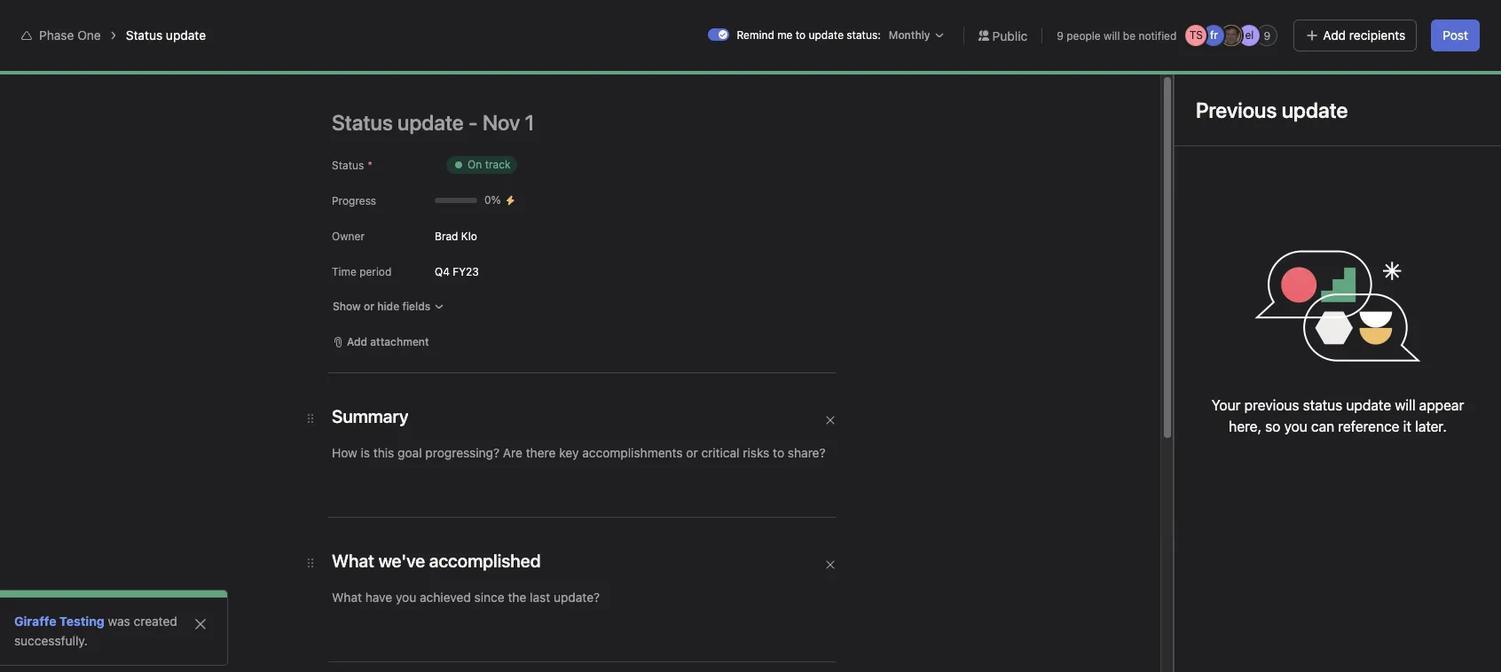 Task type: locate. For each thing, give the bounding box(es) containing it.
remind me to update status:
[[737, 28, 881, 42]]

0 horizontal spatial sub-
[[602, 421, 629, 437]]

1 vertical spatial to
[[663, 421, 674, 437]]

phase one
[[291, 75, 377, 95]]

status update
[[126, 28, 206, 43]]

left
[[1206, 20, 1223, 34]]

add attachment button
[[325, 330, 437, 355]]

1 9 from the left
[[1057, 29, 1064, 42]]

1 horizontal spatial goals
[[629, 421, 659, 437]]

1 horizontal spatial fr
[[1362, 68, 1370, 82]]

a
[[657, 461, 664, 476]]

0 vertical spatial on track
[[468, 158, 511, 171]]

ja left "10"
[[1378, 68, 1389, 82]]

1 vertical spatial what's
[[455, 223, 511, 243]]

list box
[[541, 7, 967, 35]]

fr right bk
[[1362, 68, 1370, 82]]

monthly button
[[884, 27, 949, 44]]

update
[[166, 28, 206, 43], [809, 28, 844, 42], [1346, 397, 1391, 413], [757, 421, 797, 437]]

trial
[[1203, 8, 1223, 21]]

fr down trial
[[1210, 28, 1218, 42]]

on track inside popup button
[[468, 158, 511, 171]]

1 horizontal spatial sub-
[[667, 461, 694, 476]]

goals for sub-
[[629, 421, 659, 437]]

0 vertical spatial what's
[[1241, 14, 1276, 28]]

ts left "left"
[[1190, 28, 1203, 42]]

team sprint goal
[[425, 55, 523, 70]]

2 9 from the left
[[1264, 29, 1271, 42]]

1 horizontal spatial add
[[1323, 28, 1346, 43]]

will
[[1104, 29, 1120, 42], [1395, 397, 1416, 413]]

0 vertical spatial fr
[[1210, 28, 1218, 42]]

free trial 17 days left
[[1166, 8, 1223, 34]]

1 horizontal spatial ts
[[1341, 68, 1355, 82]]

will left be
[[1104, 29, 1120, 42]]

1 horizontal spatial status
[[332, 159, 364, 172]]

phase one
[[39, 28, 101, 43]]

track down what's the status?
[[500, 264, 529, 279]]

0 horizontal spatial add
[[347, 335, 367, 349]]

on track
[[468, 158, 511, 171], [480, 264, 529, 279]]

to right me
[[796, 28, 806, 42]]

functional
[[85, 611, 142, 626]]

be
[[1123, 29, 1136, 42]]

invite
[[50, 641, 82, 657]]

0 vertical spatial will
[[1104, 29, 1120, 42]]

template i
[[46, 583, 105, 598]]

post button
[[1431, 20, 1480, 51]]

on inside popup button
[[468, 158, 482, 171]]

sub- right "a"
[[667, 461, 694, 476]]

9 left people at the right of the page
[[1057, 29, 1064, 42]]

add
[[1360, 14, 1380, 28], [1323, 28, 1346, 43], [347, 335, 367, 349]]

goals
[[377, 55, 408, 70], [629, 421, 659, 437]]

1 vertical spatial on track
[[480, 264, 529, 279]]

info
[[1416, 14, 1435, 28]]

ja left the el
[[1226, 28, 1238, 42]]

in
[[1279, 14, 1288, 28]]

Goal name text field
[[441, 136, 1260, 200]]

0 vertical spatial to
[[796, 28, 806, 42]]

fr
[[1210, 28, 1218, 42], [1362, 68, 1370, 82]]

time
[[332, 265, 356, 279]]

to up connect a sub-goal
[[663, 421, 674, 437]]

add billing info button
[[1352, 9, 1443, 34]]

0 vertical spatial on
[[468, 158, 482, 171]]

9 for 9
[[1264, 29, 1271, 42]]

2 horizontal spatial add
[[1360, 14, 1380, 28]]

on up klo
[[468, 158, 482, 171]]

goal
[[694, 461, 719, 476]]

so
[[1265, 419, 1281, 435]]

0 horizontal spatial 9
[[1057, 29, 1064, 42]]

will inside your previous status update will appear here, so you can reference it later.
[[1395, 397, 1416, 413]]

free
[[1178, 8, 1200, 21]]

1 horizontal spatial will
[[1395, 397, 1416, 413]]

team
[[425, 55, 456, 70]]

this goal
[[1096, 226, 1164, 247]]

1 horizontal spatial 9
[[1264, 29, 1271, 42]]

17
[[1166, 20, 1177, 34]]

add inside popup button
[[347, 335, 367, 349]]

0 horizontal spatial what's
[[455, 223, 511, 243]]

track up 0%
[[485, 158, 511, 171]]

appear
[[1419, 397, 1464, 413]]

what's inside button
[[1241, 14, 1276, 28]]

Section title text field
[[332, 405, 408, 429]]

0 vertical spatial goals
[[377, 55, 408, 70]]

add billing info
[[1360, 14, 1435, 28]]

on track inside button
[[480, 264, 529, 279]]

attachment
[[370, 335, 429, 349]]

on inside button
[[480, 264, 497, 279]]

status
[[1303, 397, 1343, 413]]

0 horizontal spatial will
[[1104, 29, 1120, 42]]

1 vertical spatial goals
[[629, 421, 659, 437]]

Section title text field
[[332, 549, 541, 574]]

successfully.
[[14, 633, 88, 649]]

ja
[[1226, 28, 1238, 42], [1378, 68, 1389, 82]]

goals inside my workspace goals link
[[377, 55, 408, 70]]

1 vertical spatial on
[[480, 264, 497, 279]]

9
[[1057, 29, 1064, 42], [1264, 29, 1271, 42]]

goals for workspace
[[377, 55, 408, 70]]

0 horizontal spatial to
[[663, 421, 674, 437]]

goals up "connect a sub-goal" button
[[629, 421, 659, 437]]

9 for 9 people will be notified
[[1057, 29, 1064, 42]]

on track up 0%
[[468, 158, 511, 171]]

1 vertical spatial sub-
[[667, 461, 694, 476]]

ts right bk
[[1341, 68, 1355, 82]]

what's the status?
[[455, 223, 604, 243]]

track
[[485, 158, 511, 171], [500, 264, 529, 279]]

or
[[364, 300, 374, 313]]

it
[[1403, 419, 1411, 435]]

project
[[145, 611, 185, 626]]

goals left team on the top left of the page
[[377, 55, 408, 70]]

on track right fy23
[[480, 264, 529, 279]]

1 vertical spatial track
[[500, 264, 529, 279]]

remove section image
[[825, 560, 836, 570]]

1 horizontal spatial what's
[[1241, 14, 1276, 28]]

update left this
[[757, 421, 797, 437]]

what's up the el
[[1241, 14, 1276, 28]]

to
[[796, 28, 806, 42], [663, 421, 674, 437]]

progress
[[332, 194, 376, 208]]

on right fy23
[[480, 264, 497, 279]]

1 horizontal spatial ja
[[1378, 68, 1389, 82]]

cross-
[[46, 611, 85, 626]]

add for add recipients
[[1323, 28, 1346, 43]]

add recipients button
[[1294, 20, 1417, 51]]

remind
[[737, 28, 774, 42]]

1 vertical spatial ja
[[1378, 68, 1389, 82]]

0 vertical spatial ja
[[1226, 28, 1238, 42]]

status up home link
[[126, 28, 163, 43]]

what's down 0%
[[455, 223, 511, 243]]

on
[[468, 158, 482, 171], [480, 264, 497, 279]]

track inside popup button
[[485, 158, 511, 171]]

time period
[[332, 265, 392, 279]]

1 vertical spatial status
[[332, 159, 364, 172]]

brad
[[435, 229, 458, 243]]

what's
[[1241, 14, 1276, 28], [455, 223, 511, 243]]

update up reference
[[1346, 397, 1391, 413]]

update left status:
[[809, 28, 844, 42]]

will up it
[[1395, 397, 1416, 413]]

fields
[[402, 300, 431, 313]]

here,
[[1229, 419, 1262, 435]]

0 vertical spatial track
[[485, 158, 511, 171]]

1 vertical spatial will
[[1395, 397, 1416, 413]]

0 vertical spatial ts
[[1190, 28, 1203, 42]]

status:
[[847, 28, 881, 42]]

brad klo
[[435, 229, 477, 243]]

use
[[576, 421, 599, 437]]

status
[[126, 28, 163, 43], [332, 159, 364, 172]]

public
[[992, 28, 1028, 43]]

0 horizontal spatial goals
[[377, 55, 408, 70]]

9 right the el
[[1264, 29, 1271, 42]]

q4 fy23
[[435, 265, 479, 278]]

about
[[1044, 226, 1092, 247]]

recipients
[[1349, 28, 1406, 43]]

0 horizontal spatial ja
[[1226, 28, 1238, 42]]

0 vertical spatial status
[[126, 28, 163, 43]]

sub- right 'use'
[[602, 421, 629, 437]]

0 horizontal spatial status
[[126, 28, 163, 43]]

track inside button
[[500, 264, 529, 279]]

show or hide fields button
[[325, 295, 453, 319]]

status left *
[[332, 159, 364, 172]]

switch
[[708, 28, 730, 41]]

add for add billing info
[[1360, 14, 1380, 28]]



Task type: describe. For each thing, give the bounding box(es) containing it.
trial?
[[1309, 14, 1333, 28]]

invite button
[[17, 633, 93, 665]]

was
[[108, 614, 130, 629]]

what's for what's the status?
[[455, 223, 511, 243]]

home link
[[11, 54, 202, 83]]

monthly
[[889, 28, 930, 42]]

connect a sub-goal
[[606, 461, 719, 476]]

post
[[1443, 28, 1468, 43]]

0%
[[484, 193, 501, 207]]

•
[[1166, 636, 1171, 649]]

klo
[[461, 229, 477, 243]]

later.
[[1415, 419, 1447, 435]]

created
[[134, 614, 177, 629]]

share button
[[1421, 63, 1480, 88]]

hide
[[377, 300, 399, 313]]

about this goal
[[1044, 226, 1164, 247]]

giraffe testing
[[14, 614, 104, 629]]

update inside your previous status update will appear here, so you can reference it later.
[[1346, 397, 1391, 413]]

1 horizontal spatial to
[[796, 28, 806, 42]]

this
[[801, 421, 821, 437]]

what's for what's in my trial?
[[1241, 14, 1276, 28]]

q4
[[435, 265, 450, 278]]

automatically
[[678, 421, 754, 437]]

giraffe
[[14, 614, 56, 629]]

share
[[1443, 68, 1472, 82]]

remove section image
[[825, 415, 836, 426]]

1 vertical spatial ts
[[1341, 68, 1355, 82]]

reference
[[1338, 419, 1400, 435]]

owner
[[332, 230, 365, 243]]

0 horizontal spatial fr
[[1210, 28, 1218, 42]]

cross-functional project plan
[[46, 611, 213, 626]]

status *
[[332, 159, 373, 172]]

on track button
[[455, 256, 541, 288]]

sub- inside button
[[667, 461, 694, 476]]

status for status *
[[332, 159, 364, 172]]

Title of update text field
[[332, 103, 864, 142]]

*
[[368, 159, 373, 172]]

phase one link
[[39, 28, 101, 43]]

period
[[359, 265, 392, 279]]

add recipients
[[1323, 28, 1406, 43]]

el
[[1245, 28, 1254, 42]]

status for status update
[[126, 28, 163, 43]]

sprint
[[460, 55, 494, 70]]

goal's
[[825, 421, 859, 437]]

home
[[46, 60, 80, 75]]

connect a sub-goal button
[[576, 453, 730, 485]]

10
[[1395, 69, 1407, 82]]

0 horizontal spatial ts
[[1190, 28, 1203, 42]]

update up home link
[[166, 28, 206, 43]]

giraffe testing link
[[14, 614, 104, 629]]

template
[[46, 583, 99, 598]]

my
[[291, 55, 308, 70]]

notified
[[1139, 29, 1177, 42]]

connect
[[606, 461, 654, 476]]

1 vertical spatial fr
[[1362, 68, 1370, 82]]

my workspace goals link
[[291, 53, 408, 73]]

can
[[1311, 419, 1335, 435]]

people
[[1067, 29, 1101, 42]]

on track button
[[435, 149, 529, 181]]

bk
[[1323, 68, 1337, 82]]

phase
[[39, 28, 74, 43]]

9 people will be notified
[[1057, 29, 1177, 42]]

fy23
[[453, 265, 479, 278]]

your previous status update will appear here, so you can reference it later.
[[1212, 397, 1464, 435]]

previous
[[1244, 397, 1299, 413]]

goal
[[497, 55, 523, 70]]

add for add attachment
[[347, 335, 367, 349]]

use sub-goals to automatically update this goal's progress.
[[576, 421, 917, 437]]

show or hide fields
[[333, 300, 431, 313]]

team sprint goal link
[[425, 53, 523, 73]]

days
[[1180, 20, 1203, 34]]

workspace
[[312, 55, 373, 70]]

previous update
[[1196, 98, 1348, 122]]

0 vertical spatial sub-
[[602, 421, 629, 437]]

show
[[333, 300, 361, 313]]

your
[[1212, 397, 1241, 413]]

add attachment
[[347, 335, 429, 349]]

plan
[[188, 611, 213, 626]]

my workspace goals
[[291, 55, 408, 70]]

description
[[455, 554, 531, 570]]

close image
[[193, 618, 208, 632]]

one
[[77, 28, 101, 43]]

what's in my trial? button
[[1233, 9, 1341, 34]]

you
[[1284, 419, 1308, 435]]

testing
[[59, 614, 104, 629]]



Task type: vqa. For each thing, say whether or not it's contained in the screenshot.
1st row from the top of the page
no



